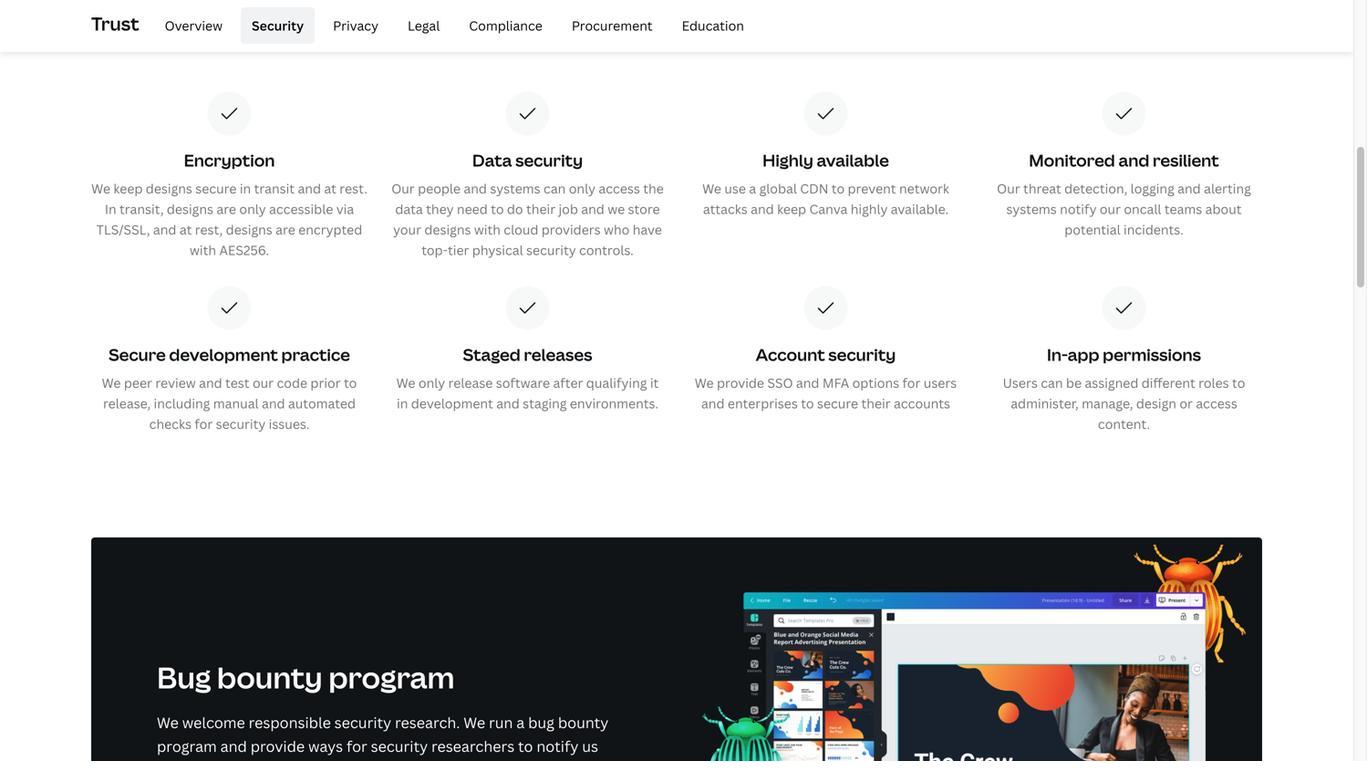 Task type: vqa. For each thing, say whether or not it's contained in the screenshot.
the 'research.'
yes



Task type: describe. For each thing, give the bounding box(es) containing it.
can inside in-app permissions users can be assigned different roles to administer, manage, design or access content.
[[1041, 374, 1064, 392]]

data
[[395, 200, 423, 218]]

we inside staged releases we only release software after qualifying it in development and staging environments.
[[397, 374, 416, 392]]

content.
[[1099, 415, 1151, 433]]

and up accessible
[[298, 180, 321, 197]]

with inside data security our people and systems can only access the data they need to do their job and we store your designs with cloud providers who have top-tier physical security controls.
[[474, 221, 501, 238]]

alerting
[[1205, 180, 1252, 197]]

run
[[489, 713, 513, 732]]

1 vertical spatial at
[[180, 221, 192, 238]]

design
[[1137, 395, 1177, 412]]

for inside "we welcome responsible security research. we run a bug bounty program and provide ways for security researchers to notify us of vulnerabilities in our products and environments."
[[347, 736, 368, 756]]

options
[[853, 374, 900, 392]]

available.
[[891, 200, 949, 218]]

users
[[1003, 374, 1038, 392]]

physical
[[473, 241, 523, 259]]

threat
[[1024, 180, 1062, 197]]

we inside highly available we use a global cdn to prevent network attacks and keep canva highly available.
[[703, 180, 722, 197]]

releases
[[524, 343, 593, 366]]

security inside account security we provide sso and mfa options for users and enterprises to secure their accounts
[[829, 343, 896, 366]]

your
[[393, 221, 422, 238]]

checks
[[149, 415, 192, 433]]

aes256.
[[219, 241, 269, 259]]

use
[[725, 180, 746, 197]]

have
[[633, 221, 662, 238]]

our inside the monitored and resilient our threat detection, logging and alerting systems notify our oncall teams about potential incidents.
[[998, 180, 1021, 197]]

research.
[[395, 713, 460, 732]]

only inside the encryption we keep designs secure in transit and at rest. in transit, designs are only accessible via tls/ssl, and at rest, designs are encrypted with aes256.
[[239, 200, 266, 218]]

features
[[679, 22, 773, 52]]

security for security
[[252, 17, 304, 34]]

security up products
[[335, 713, 392, 732]]

prior
[[311, 374, 341, 392]]

the
[[644, 180, 664, 197]]

bug
[[157, 658, 211, 697]]

monitored and resilient our threat detection, logging and alerting systems notify our oncall teams about potential incidents.
[[998, 149, 1252, 238]]

compliance link
[[458, 7, 554, 44]]

development inside staged releases we only release software after qualifying it in development and staging environments.
[[411, 395, 494, 412]]

teams
[[1165, 200, 1203, 218]]

and up logging
[[1119, 149, 1150, 171]]

privacy
[[333, 17, 379, 34]]

systems inside the monitored and resilient our threat detection, logging and alerting systems notify our oncall teams about potential incidents.
[[1007, 200, 1057, 218]]

including
[[154, 395, 210, 412]]

provide inside "we welcome responsible security research. we run a bug bounty program and provide ways for security researchers to notify us of vulnerabilities in our products and environments."
[[251, 736, 305, 756]]

their inside account security we provide sso and mfa options for users and enterprises to secure their accounts
[[862, 395, 891, 412]]

secure inside the encryption we keep designs secure in transit and at rest. in transit, designs are only accessible via tls/ssl, and at rest, designs are encrypted with aes256.
[[196, 180, 237, 197]]

manual
[[213, 395, 259, 412]]

us
[[582, 736, 599, 756]]

issues.
[[269, 415, 310, 433]]

researchers
[[432, 736, 515, 756]]

encrypted
[[299, 221, 363, 238]]

to inside highly available we use a global cdn to prevent network attacks and keep canva highly available.
[[832, 180, 845, 197]]

roles
[[1199, 374, 1230, 392]]

0 vertical spatial at
[[324, 180, 337, 197]]

rest,
[[195, 221, 223, 238]]

our inside "we welcome responsible security research. we run a bug bounty program and provide ways for security researchers to notify us of vulnerabilities in our products and environments."
[[295, 760, 319, 761]]

overview link
[[154, 7, 234, 44]]

store
[[628, 200, 660, 218]]

transit,
[[120, 200, 164, 218]]

vulnerabilities
[[175, 760, 275, 761]]

available
[[817, 149, 890, 171]]

manage,
[[1082, 395, 1134, 412]]

products
[[323, 760, 387, 761]]

staging
[[523, 395, 567, 412]]

procurement
[[572, 17, 653, 34]]

resilient
[[1153, 149, 1220, 171]]

and left test on the left
[[199, 374, 222, 392]]

and left we
[[582, 200, 605, 218]]

encryption
[[184, 149, 275, 171]]

it
[[651, 374, 659, 392]]

practice
[[282, 343, 350, 366]]

rest.
[[340, 180, 368, 197]]

accessible
[[269, 200, 333, 218]]

review
[[155, 374, 196, 392]]

canva
[[810, 200, 848, 218]]

highly
[[763, 149, 814, 171]]

we up of
[[157, 713, 179, 732]]

a inside "we welcome responsible security research. we run a bug bounty program and provide ways for security researchers to notify us of vulnerabilities in our products and environments."
[[517, 713, 525, 732]]

job
[[559, 200, 578, 218]]

bounty inside "we welcome responsible security research. we run a bug bounty program and provide ways for security researchers to notify us of vulnerabilities in our products and environments."
[[558, 713, 609, 732]]

prevent
[[848, 180, 897, 197]]

controls.
[[579, 241, 634, 259]]

account security we provide sso and mfa options for users and enterprises to secure their accounts
[[695, 343, 957, 412]]

for inside account security we provide sso and mfa options for users and enterprises to secure their accounts
[[903, 374, 921, 392]]

program inside "we welcome responsible security research. we run a bug bounty program and provide ways for security researchers to notify us of vulnerabilities in our products and environments."
[[157, 736, 217, 756]]

designs up rest,
[[167, 200, 214, 218]]

staged
[[463, 343, 521, 366]]

to inside "we welcome responsible security research. we run a bug bounty program and provide ways for security researchers to notify us of vulnerabilities in our products and environments."
[[518, 736, 533, 756]]

in-
[[1048, 343, 1068, 366]]

secure
[[109, 343, 166, 366]]

or
[[1180, 395, 1194, 412]]

who
[[604, 221, 630, 238]]

and down "transit,"
[[153, 221, 177, 238]]

automated
[[288, 395, 356, 412]]

highly available we use a global cdn to prevent network attacks and keep canva highly available.
[[703, 149, 950, 218]]

logging
[[1131, 180, 1175, 197]]

and up teams
[[1178, 180, 1202, 197]]

legal
[[408, 17, 440, 34]]

procurement link
[[561, 7, 664, 44]]

and inside staged releases we only release software after qualifying it in development and staging environments.
[[497, 395, 520, 412]]

security link
[[241, 7, 315, 44]]

test
[[225, 374, 250, 392]]

cloud
[[504, 221, 539, 238]]

after
[[553, 374, 583, 392]]

about
[[1206, 200, 1242, 218]]

trust
[[91, 11, 139, 36]]

providers
[[542, 221, 601, 238]]



Task type: locate. For each thing, give the bounding box(es) containing it.
to right enterprises on the right
[[801, 395, 815, 412]]

we
[[608, 200, 625, 218]]

for up accounts
[[903, 374, 921, 392]]

systems
[[490, 180, 541, 197], [1007, 200, 1057, 218]]

in inside the encryption we keep designs secure in transit and at rest. in transit, designs are only accessible via tls/ssl, and at rest, designs are encrypted with aes256.
[[240, 180, 251, 197]]

incidents.
[[1124, 221, 1184, 238]]

our down ways
[[295, 760, 319, 761]]

security
[[516, 149, 583, 171], [527, 241, 576, 259], [829, 343, 896, 366], [216, 415, 266, 433], [335, 713, 392, 732], [371, 736, 428, 756]]

administer,
[[1011, 395, 1079, 412]]

1 horizontal spatial are
[[276, 221, 295, 238]]

security left privacy
[[252, 17, 304, 34]]

enterprises
[[728, 395, 798, 412]]

0 horizontal spatial notify
[[537, 736, 579, 756]]

1 horizontal spatial a
[[749, 180, 757, 197]]

people
[[418, 180, 461, 197]]

1 vertical spatial development
[[411, 395, 494, 412]]

1 horizontal spatial our
[[998, 180, 1021, 197]]

keep up "transit,"
[[114, 180, 143, 197]]

to inside secure development practice we peer review and test our code prior to release, including manual and automated checks for security issues.
[[344, 374, 357, 392]]

our
[[1100, 200, 1121, 218], [253, 374, 274, 392], [295, 760, 319, 761]]

we up in
[[91, 180, 110, 197]]

we left use in the top right of the page
[[703, 180, 722, 197]]

can inside data security our people and systems can only access the data they need to do their job and we store your designs with cloud providers who have top-tier physical security controls.
[[544, 180, 566, 197]]

potential
[[1065, 221, 1121, 238]]

0 vertical spatial keep
[[114, 180, 143, 197]]

we up "release,"
[[102, 374, 121, 392]]

we welcome responsible security research. we run a bug bounty program and provide ways for security researchers to notify us of vulnerabilities in our products and environments.
[[157, 713, 609, 761]]

secure development practice we peer review and test our code prior to release, including manual and automated checks for security issues.
[[102, 343, 357, 433]]

for up products
[[347, 736, 368, 756]]

0 horizontal spatial systems
[[490, 180, 541, 197]]

1 vertical spatial in
[[397, 395, 408, 412]]

access inside data security our people and systems can only access the data they need to do their job and we store your designs with cloud providers who have top-tier physical security controls.
[[599, 180, 640, 197]]

0 horizontal spatial environments.
[[421, 760, 522, 761]]

0 vertical spatial only
[[569, 180, 596, 197]]

app
[[1068, 343, 1100, 366]]

tls/ssl,
[[96, 221, 150, 238]]

notify inside "we welcome responsible security research. we run a bug bounty program and provide ways for security researchers to notify us of vulnerabilities in our products and environments."
[[537, 736, 579, 756]]

to up the canva
[[832, 180, 845, 197]]

1 vertical spatial our
[[253, 374, 274, 392]]

security up options
[[829, 343, 896, 366]]

0 horizontal spatial only
[[239, 200, 266, 218]]

to inside data security our people and systems can only access the data they need to do their job and we store your designs with cloud providers who have top-tier physical security controls.
[[491, 200, 504, 218]]

0 horizontal spatial development
[[169, 343, 278, 366]]

1 vertical spatial only
[[239, 200, 266, 218]]

for down including
[[195, 415, 213, 433]]

for
[[903, 374, 921, 392], [195, 415, 213, 433], [347, 736, 368, 756]]

security for security features
[[582, 22, 674, 52]]

access up we
[[599, 180, 640, 197]]

0 vertical spatial our
[[1100, 200, 1121, 218]]

menu bar
[[147, 7, 756, 44]]

0 vertical spatial program
[[329, 658, 455, 697]]

designs up aes256.
[[226, 221, 273, 238]]

0 vertical spatial environments.
[[570, 395, 659, 412]]

at left rest.
[[324, 180, 337, 197]]

software
[[496, 374, 550, 392]]

2 horizontal spatial in
[[397, 395, 408, 412]]

our down detection,
[[1100, 200, 1121, 218]]

security down manual
[[216, 415, 266, 433]]

1 horizontal spatial environments.
[[570, 395, 659, 412]]

bug
[[528, 713, 555, 732]]

1 vertical spatial can
[[1041, 374, 1064, 392]]

0 horizontal spatial bounty
[[217, 658, 323, 697]]

keep down global
[[778, 200, 807, 218]]

1 horizontal spatial their
[[862, 395, 891, 412]]

security features
[[582, 22, 773, 52]]

1 horizontal spatial secure
[[818, 395, 859, 412]]

to down bug
[[518, 736, 533, 756]]

designs down they
[[425, 221, 471, 238]]

0 horizontal spatial in
[[240, 180, 251, 197]]

code
[[277, 374, 308, 392]]

bug bounty program
[[157, 658, 455, 697]]

provide
[[717, 374, 765, 392], [251, 736, 305, 756]]

1 vertical spatial their
[[862, 395, 891, 412]]

environments. inside "we welcome responsible security research. we run a bug bounty program and provide ways for security researchers to notify us of vulnerabilities in our products and environments."
[[421, 760, 522, 761]]

0 vertical spatial in
[[240, 180, 251, 197]]

their down options
[[862, 395, 891, 412]]

keep inside the encryption we keep designs secure in transit and at rest. in transit, designs are only accessible via tls/ssl, and at rest, designs are encrypted with aes256.
[[114, 180, 143, 197]]

designs inside data security our people and systems can only access the data they need to do their job and we store your designs with cloud providers who have top-tier physical security controls.
[[425, 221, 471, 238]]

release,
[[103, 395, 151, 412]]

with up "physical"
[[474, 221, 501, 238]]

0 vertical spatial systems
[[490, 180, 541, 197]]

2 vertical spatial in
[[279, 760, 292, 761]]

program up of
[[157, 736, 217, 756]]

1 horizontal spatial for
[[347, 736, 368, 756]]

0 horizontal spatial are
[[217, 200, 236, 218]]

access down roles
[[1197, 395, 1238, 412]]

ways
[[308, 736, 343, 756]]

0 vertical spatial access
[[599, 180, 640, 197]]

compliance
[[469, 17, 543, 34]]

in down the responsible
[[279, 760, 292, 761]]

top-
[[422, 241, 448, 259]]

to right 'prior'
[[344, 374, 357, 392]]

1 horizontal spatial program
[[329, 658, 455, 697]]

our up data
[[392, 180, 415, 197]]

only inside staged releases we only release software after qualifying it in development and staging environments.
[[419, 374, 445, 392]]

and down global
[[751, 200, 774, 218]]

systems inside data security our people and systems can only access the data they need to do their job and we store your designs with cloud providers who have top-tier physical security controls.
[[490, 180, 541, 197]]

0 horizontal spatial security
[[252, 17, 304, 34]]

0 horizontal spatial can
[[544, 180, 566, 197]]

designs up "transit,"
[[146, 180, 192, 197]]

do
[[507, 200, 523, 218]]

access inside in-app permissions users can be assigned different roles to administer, manage, design or access content.
[[1197, 395, 1238, 412]]

0 horizontal spatial their
[[527, 200, 556, 218]]

peer
[[124, 374, 152, 392]]

environments. inside staged releases we only release software after qualifying it in development and staging environments.
[[570, 395, 659, 412]]

development down release
[[411, 395, 494, 412]]

only
[[569, 180, 596, 197], [239, 200, 266, 218], [419, 374, 445, 392]]

1 horizontal spatial security
[[582, 22, 674, 52]]

development up test on the left
[[169, 343, 278, 366]]

different
[[1142, 374, 1196, 392]]

sso
[[768, 374, 793, 392]]

in-app permissions users can be assigned different roles to administer, manage, design or access content.
[[1003, 343, 1246, 433]]

0 vertical spatial with
[[474, 221, 501, 238]]

only left release
[[419, 374, 445, 392]]

0 horizontal spatial for
[[195, 415, 213, 433]]

security left education
[[582, 22, 674, 52]]

1 vertical spatial a
[[517, 713, 525, 732]]

environments. down qualifying
[[570, 395, 659, 412]]

1 horizontal spatial our
[[295, 760, 319, 761]]

only inside data security our people and systems can only access the data they need to do their job and we store your designs with cloud providers who have top-tier physical security controls.
[[569, 180, 596, 197]]

2 vertical spatial only
[[419, 374, 445, 392]]

0 horizontal spatial at
[[180, 221, 192, 238]]

can up administer,
[[1041, 374, 1064, 392]]

1 our from the left
[[392, 180, 415, 197]]

users
[[924, 374, 957, 392]]

notify up potential
[[1061, 200, 1097, 218]]

0 horizontal spatial secure
[[196, 180, 237, 197]]

security down research.
[[371, 736, 428, 756]]

only down transit at the top left of the page
[[239, 200, 266, 218]]

1 horizontal spatial provide
[[717, 374, 765, 392]]

our inside secure development practice we peer review and test our code prior to release, including manual and automated checks for security issues.
[[253, 374, 274, 392]]

1 horizontal spatial development
[[411, 395, 494, 412]]

and up 'issues.'
[[262, 395, 285, 412]]

permissions
[[1103, 343, 1202, 366]]

oncall
[[1125, 200, 1162, 218]]

0 horizontal spatial provide
[[251, 736, 305, 756]]

1 vertical spatial with
[[190, 241, 216, 259]]

with down rest,
[[190, 241, 216, 259]]

our left threat
[[998, 180, 1021, 197]]

only up job at top left
[[569, 180, 596, 197]]

a right run
[[517, 713, 525, 732]]

of
[[157, 760, 172, 761]]

program up research.
[[329, 658, 455, 697]]

our inside data security our people and systems can only access the data they need to do their job and we store your designs with cloud providers who have top-tier physical security controls.
[[392, 180, 415, 197]]

1 vertical spatial notify
[[537, 736, 579, 756]]

secure down mfa
[[818, 395, 859, 412]]

0 vertical spatial secure
[[196, 180, 237, 197]]

0 horizontal spatial with
[[190, 241, 216, 259]]

0 vertical spatial for
[[903, 374, 921, 392]]

2 our from the left
[[998, 180, 1021, 197]]

1 vertical spatial provide
[[251, 736, 305, 756]]

and up the vulnerabilities
[[221, 736, 247, 756]]

bounty
[[217, 658, 323, 697], [558, 713, 609, 732]]

network
[[900, 180, 950, 197]]

2 horizontal spatial for
[[903, 374, 921, 392]]

to inside in-app permissions users can be assigned different roles to administer, manage, design or access content.
[[1233, 374, 1246, 392]]

1 vertical spatial are
[[276, 221, 295, 238]]

keep inside highly available we use a global cdn to prevent network attacks and keep canva highly available.
[[778, 200, 807, 218]]

1 vertical spatial program
[[157, 736, 217, 756]]

1 vertical spatial systems
[[1007, 200, 1057, 218]]

0 vertical spatial their
[[527, 200, 556, 218]]

systems up do
[[490, 180, 541, 197]]

responsible
[[249, 713, 331, 732]]

we inside secure development practice we peer review and test our code prior to release, including manual and automated checks for security issues.
[[102, 374, 121, 392]]

in inside "we welcome responsible security research. we run a bug bounty program and provide ways for security researchers to notify us of vulnerabilities in our products and environments."
[[279, 760, 292, 761]]

mfa
[[823, 374, 850, 392]]

keep
[[114, 180, 143, 197], [778, 200, 807, 218]]

security
[[252, 17, 304, 34], [582, 22, 674, 52]]

a inside highly available we use a global cdn to prevent network attacks and keep canva highly available.
[[749, 180, 757, 197]]

and left enterprises on the right
[[702, 395, 725, 412]]

to inside account security we provide sso and mfa options for users and enterprises to secure their accounts
[[801, 395, 815, 412]]

bounty up us
[[558, 713, 609, 732]]

1 horizontal spatial notify
[[1061, 200, 1097, 218]]

are up rest,
[[217, 200, 236, 218]]

security inside secure development practice we peer review and test our code prior to release, including manual and automated checks for security issues.
[[216, 415, 266, 433]]

security down providers
[[527, 241, 576, 259]]

for inside secure development practice we peer review and test our code prior to release, including manual and automated checks for security issues.
[[195, 415, 213, 433]]

provide down the responsible
[[251, 736, 305, 756]]

security up job at top left
[[516, 149, 583, 171]]

they
[[426, 200, 454, 218]]

1 vertical spatial access
[[1197, 395, 1238, 412]]

bounty up the responsible
[[217, 658, 323, 697]]

0 vertical spatial development
[[169, 343, 278, 366]]

and right the sso
[[797, 374, 820, 392]]

and down "software"
[[497, 395, 520, 412]]

0 horizontal spatial our
[[253, 374, 274, 392]]

designs
[[146, 180, 192, 197], [167, 200, 214, 218], [226, 221, 273, 238], [425, 221, 471, 238]]

0 horizontal spatial keep
[[114, 180, 143, 197]]

systems down threat
[[1007, 200, 1057, 218]]

we right it
[[695, 374, 714, 392]]

at left rest,
[[180, 221, 192, 238]]

in right automated
[[397, 395, 408, 412]]

their
[[527, 200, 556, 218], [862, 395, 891, 412]]

are
[[217, 200, 236, 218], [276, 221, 295, 238]]

monitored
[[1030, 149, 1116, 171]]

1 horizontal spatial systems
[[1007, 200, 1057, 218]]

their right do
[[527, 200, 556, 218]]

provide up enterprises on the right
[[717, 374, 765, 392]]

privacy link
[[322, 7, 390, 44]]

secure inside account security we provide sso and mfa options for users and enterprises to secure their accounts
[[818, 395, 859, 412]]

0 vertical spatial a
[[749, 180, 757, 197]]

1 horizontal spatial in
[[279, 760, 292, 761]]

and up need
[[464, 180, 487, 197]]

1 vertical spatial environments.
[[421, 760, 522, 761]]

legal link
[[397, 7, 451, 44]]

0 vertical spatial can
[[544, 180, 566, 197]]

qualifying
[[587, 374, 647, 392]]

0 vertical spatial bounty
[[217, 658, 323, 697]]

to right roles
[[1233, 374, 1246, 392]]

via
[[336, 200, 354, 218]]

be
[[1067, 374, 1082, 392]]

0 vertical spatial are
[[217, 200, 236, 218]]

1 horizontal spatial keep
[[778, 200, 807, 218]]

1 vertical spatial secure
[[818, 395, 859, 412]]

we inside the encryption we keep designs secure in transit and at rest. in transit, designs are only accessible via tls/ssl, and at rest, designs are encrypted with aes256.
[[91, 180, 110, 197]]

transit
[[254, 180, 295, 197]]

0 vertical spatial provide
[[717, 374, 765, 392]]

menu bar containing overview
[[147, 7, 756, 44]]

2 horizontal spatial our
[[1100, 200, 1121, 218]]

in left transit at the top left of the page
[[240, 180, 251, 197]]

1 vertical spatial bounty
[[558, 713, 609, 732]]

secure down encryption
[[196, 180, 237, 197]]

detection,
[[1065, 180, 1128, 197]]

1 horizontal spatial with
[[474, 221, 501, 238]]

access
[[599, 180, 640, 197], [1197, 395, 1238, 412]]

1 vertical spatial for
[[195, 415, 213, 433]]

1 horizontal spatial bounty
[[558, 713, 609, 732]]

2 horizontal spatial only
[[569, 180, 596, 197]]

highly
[[851, 200, 888, 218]]

notify down bug
[[537, 736, 579, 756]]

development inside secure development practice we peer review and test our code prior to release, including manual and automated checks for security issues.
[[169, 343, 278, 366]]

0 horizontal spatial access
[[599, 180, 640, 197]]

their inside data security our people and systems can only access the data they need to do their job and we store your designs with cloud providers who have top-tier physical security controls.
[[527, 200, 556, 218]]

1 horizontal spatial at
[[324, 180, 337, 197]]

we inside account security we provide sso and mfa options for users and enterprises to secure their accounts
[[695, 374, 714, 392]]

in
[[105, 200, 116, 218]]

are down accessible
[[276, 221, 295, 238]]

overview
[[165, 17, 223, 34]]

can up job at top left
[[544, 180, 566, 197]]

our inside the monitored and resilient our threat detection, logging and alerting systems notify our oncall teams about potential incidents.
[[1100, 200, 1121, 218]]

a right use in the top right of the page
[[749, 180, 757, 197]]

with inside the encryption we keep designs secure in transit and at rest. in transit, designs are only accessible via tls/ssl, and at rest, designs are encrypted with aes256.
[[190, 241, 216, 259]]

we
[[91, 180, 110, 197], [703, 180, 722, 197], [102, 374, 121, 392], [397, 374, 416, 392], [695, 374, 714, 392], [157, 713, 179, 732], [464, 713, 486, 732]]

1 vertical spatial keep
[[778, 200, 807, 218]]

0 horizontal spatial a
[[517, 713, 525, 732]]

staged releases we only release software after qualifying it in development and staging environments.
[[397, 343, 659, 412]]

notify inside the monitored and resilient our threat detection, logging and alerting systems notify our oncall teams about potential incidents.
[[1061, 200, 1097, 218]]

assigned
[[1085, 374, 1139, 392]]

to left do
[[491, 200, 504, 218]]

1 horizontal spatial can
[[1041, 374, 1064, 392]]

0 vertical spatial notify
[[1061, 200, 1097, 218]]

0 horizontal spatial program
[[157, 736, 217, 756]]

1 horizontal spatial access
[[1197, 395, 1238, 412]]

our right test on the left
[[253, 374, 274, 392]]

global
[[760, 180, 797, 197]]

provide inside account security we provide sso and mfa options for users and enterprises to secure their accounts
[[717, 374, 765, 392]]

and inside highly available we use a global cdn to prevent network attacks and keep canva highly available.
[[751, 200, 774, 218]]

in inside staged releases we only release software after qualifying it in development and staging environments.
[[397, 395, 408, 412]]

environments. down researchers
[[421, 760, 522, 761]]

1 horizontal spatial only
[[419, 374, 445, 392]]

welcome
[[182, 713, 245, 732]]

0 horizontal spatial our
[[392, 180, 415, 197]]

2 vertical spatial for
[[347, 736, 368, 756]]

and down research.
[[390, 760, 417, 761]]

2 vertical spatial our
[[295, 760, 319, 761]]

a
[[749, 180, 757, 197], [517, 713, 525, 732]]

education
[[682, 17, 745, 34]]

we up researchers
[[464, 713, 486, 732]]

we left release
[[397, 374, 416, 392]]

encryption we keep designs secure in transit and at rest. in transit, designs are only accessible via tls/ssl, and at rest, designs are encrypted with aes256.
[[91, 149, 368, 259]]



